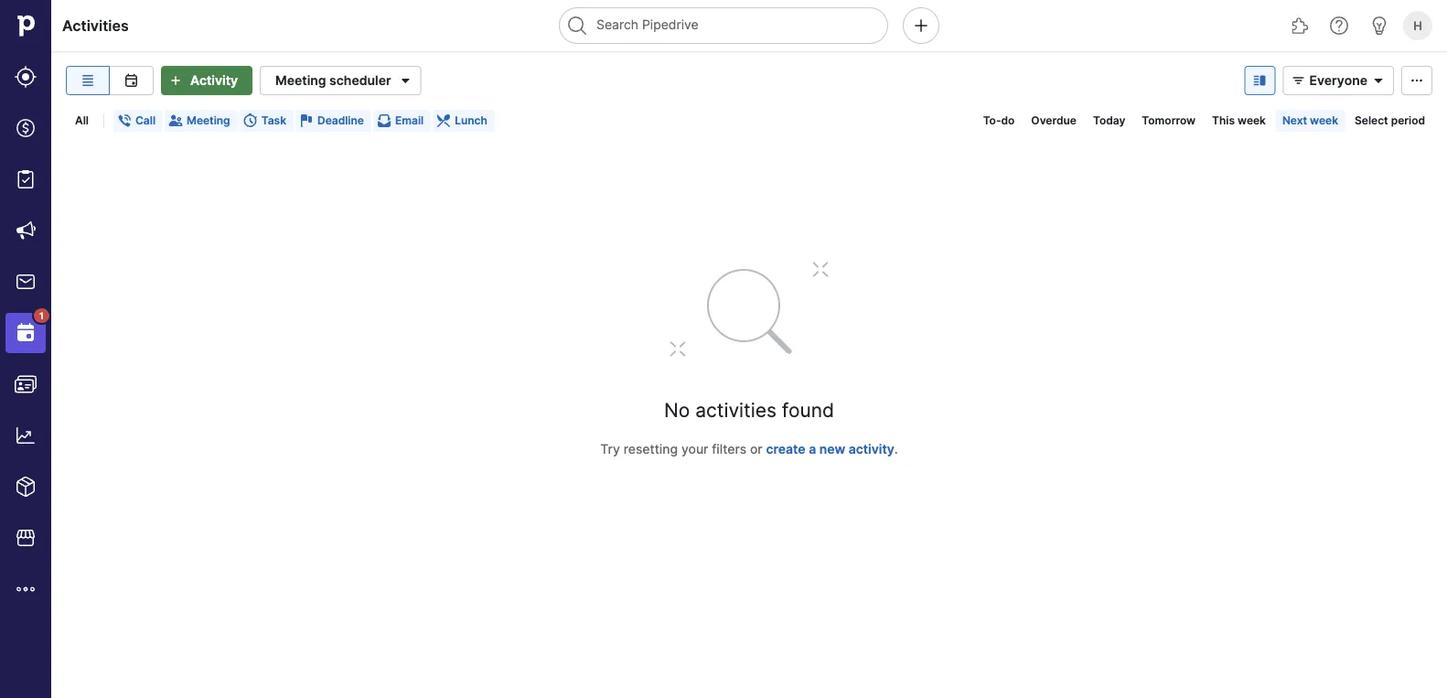 Task type: locate. For each thing, give the bounding box(es) containing it.
color primary image inside everyone button
[[1288, 73, 1310, 88]]

activity
[[849, 441, 895, 457]]

color primary image inside task button
[[243, 113, 258, 128]]

call
[[135, 114, 156, 127]]

color primary image left email
[[377, 113, 392, 128]]

more actions image
[[1407, 73, 1429, 88]]

0 vertical spatial meeting
[[276, 73, 326, 88]]

Search Pipedrive field
[[559, 7, 889, 44]]

h
[[1414, 18, 1423, 32]]

color primary image left call
[[117, 113, 132, 128]]

deadline
[[318, 114, 364, 127]]

this
[[1213, 114, 1236, 127]]

week for this week
[[1238, 114, 1267, 127]]

1 link
[[5, 308, 49, 353]]

week right the next
[[1311, 114, 1339, 127]]

open details in full view image
[[1250, 73, 1272, 88]]

1 horizontal spatial week
[[1311, 114, 1339, 127]]

color primary image left more actions icon
[[1368, 73, 1390, 88]]

meeting for meeting
[[187, 114, 230, 127]]

meeting
[[276, 73, 326, 88], [187, 114, 230, 127]]

try
[[601, 441, 620, 457]]

week
[[1238, 114, 1267, 127], [1311, 114, 1339, 127]]

0 vertical spatial color primary image
[[1288, 73, 1310, 88]]

color primary image left task
[[243, 113, 258, 128]]

color primary image for meeting
[[168, 113, 183, 128]]

found
[[782, 398, 835, 421]]

period
[[1392, 114, 1426, 127]]

deadline button
[[296, 110, 372, 132]]

quick add image
[[911, 15, 933, 37]]

0 horizontal spatial meeting
[[187, 114, 230, 127]]

sales assistant image
[[1369, 15, 1391, 37]]

1
[[39, 310, 44, 321]]

try resetting your filters or create a new activity .
[[601, 441, 899, 457]]

1 horizontal spatial color primary image
[[1288, 73, 1310, 88]]

color primary image inside "email" "button"
[[377, 113, 392, 128]]

everyone
[[1310, 73, 1368, 88]]

activities
[[696, 398, 777, 421]]

color primary image
[[395, 70, 417, 92], [1368, 73, 1390, 88], [168, 113, 183, 128], [243, 113, 258, 128], [299, 113, 314, 128], [377, 113, 392, 128], [437, 113, 451, 128]]

2 week from the left
[[1311, 114, 1339, 127]]

color primary image right call
[[168, 113, 183, 128]]

color primary image right open details in full view image
[[1288, 73, 1310, 88]]

color primary image inside call button
[[117, 113, 132, 128]]

activity
[[190, 73, 238, 88]]

products image
[[15, 476, 37, 498]]

leads image
[[15, 66, 37, 88]]

color primary image inside meeting scheduler button
[[395, 70, 417, 92]]

color primary image left lunch
[[437, 113, 451, 128]]

projects image
[[15, 168, 37, 190]]

meeting down activity button
[[187, 114, 230, 127]]

1 vertical spatial color primary image
[[117, 113, 132, 128]]

no
[[664, 398, 690, 421]]

h button
[[1400, 7, 1437, 44]]

color primary image inside lunch button
[[437, 113, 451, 128]]

1 week from the left
[[1238, 114, 1267, 127]]

select period
[[1355, 114, 1426, 127]]

insights image
[[15, 425, 37, 447]]

overdue
[[1032, 114, 1077, 127]]

color primary image up email
[[395, 70, 417, 92]]

color primary image right task
[[299, 113, 314, 128]]

1 horizontal spatial meeting
[[276, 73, 326, 88]]

0 horizontal spatial color primary image
[[117, 113, 132, 128]]

quick help image
[[1329, 15, 1351, 37]]

color primary image for call
[[117, 113, 132, 128]]

color primary image
[[1288, 73, 1310, 88], [117, 113, 132, 128]]

sales inbox image
[[15, 271, 37, 293]]

email
[[395, 114, 424, 127]]

color primary image for task
[[243, 113, 258, 128]]

week right this
[[1238, 114, 1267, 127]]

0 horizontal spatial week
[[1238, 114, 1267, 127]]

meeting up task
[[276, 73, 326, 88]]

color primary image inside the meeting button
[[168, 113, 183, 128]]

new
[[820, 441, 846, 457]]

color primary image inside deadline 'button'
[[299, 113, 314, 128]]

activity button
[[161, 66, 253, 95]]

this week
[[1213, 114, 1267, 127]]

1 vertical spatial meeting
[[187, 114, 230, 127]]



Task type: describe. For each thing, give the bounding box(es) containing it.
this week button
[[1205, 110, 1274, 132]]

create a new activity link
[[766, 441, 895, 457]]

lunch button
[[433, 110, 495, 132]]

create
[[766, 441, 806, 457]]

or
[[750, 441, 763, 457]]

tomorrow button
[[1135, 110, 1204, 132]]

task
[[261, 114, 286, 127]]

overdue button
[[1024, 110, 1084, 132]]

contacts image
[[15, 373, 37, 395]]

select
[[1355, 114, 1389, 127]]

today button
[[1086, 110, 1133, 132]]

next
[[1283, 114, 1308, 127]]

home image
[[12, 12, 39, 39]]

marketplace image
[[15, 527, 37, 549]]

your
[[682, 441, 709, 457]]

more image
[[15, 578, 37, 600]]

task button
[[239, 110, 294, 132]]

.
[[895, 441, 899, 457]]

color primary image for lunch
[[437, 113, 451, 128]]

1 menu item
[[0, 308, 51, 359]]

all button
[[68, 110, 96, 132]]

deals image
[[15, 117, 37, 139]]

color primary image for email
[[377, 113, 392, 128]]

color primary image for everyone
[[1288, 73, 1310, 88]]

to-do
[[984, 114, 1015, 127]]

to-
[[984, 114, 1002, 127]]

to-do button
[[976, 110, 1023, 132]]

a
[[809, 441, 817, 457]]

color primary image for deadline
[[299, 113, 314, 128]]

1 menu
[[0, 0, 51, 698]]

everyone button
[[1284, 66, 1395, 95]]

email button
[[373, 110, 431, 132]]

next week
[[1283, 114, 1339, 127]]

filters
[[712, 441, 747, 457]]

meeting scheduler
[[276, 73, 391, 88]]

calendar image
[[120, 73, 142, 88]]

tomorrow
[[1142, 114, 1196, 127]]

color primary image inside everyone button
[[1368, 73, 1390, 88]]

call button
[[113, 110, 163, 132]]

activities
[[62, 16, 129, 34]]

no activities found
[[664, 398, 835, 421]]

today
[[1094, 114, 1126, 127]]

next week button
[[1276, 110, 1346, 132]]

empty state image
[[640, 256, 859, 366]]

meeting button
[[165, 110, 238, 132]]

campaigns image
[[15, 220, 37, 242]]

do
[[1002, 114, 1015, 127]]

all
[[75, 114, 89, 127]]

list image
[[77, 73, 99, 88]]

resetting
[[624, 441, 678, 457]]

meeting scheduler button
[[260, 66, 422, 95]]

meeting for meeting scheduler
[[276, 73, 326, 88]]

scheduler
[[330, 73, 391, 88]]

select period button
[[1348, 110, 1433, 132]]

color primary inverted image
[[165, 73, 187, 88]]

week for next week
[[1311, 114, 1339, 127]]

color undefined image
[[15, 322, 37, 344]]

lunch
[[455, 114, 488, 127]]



Task type: vqa. For each thing, say whether or not it's contained in the screenshot.
first conversion from the right
no



